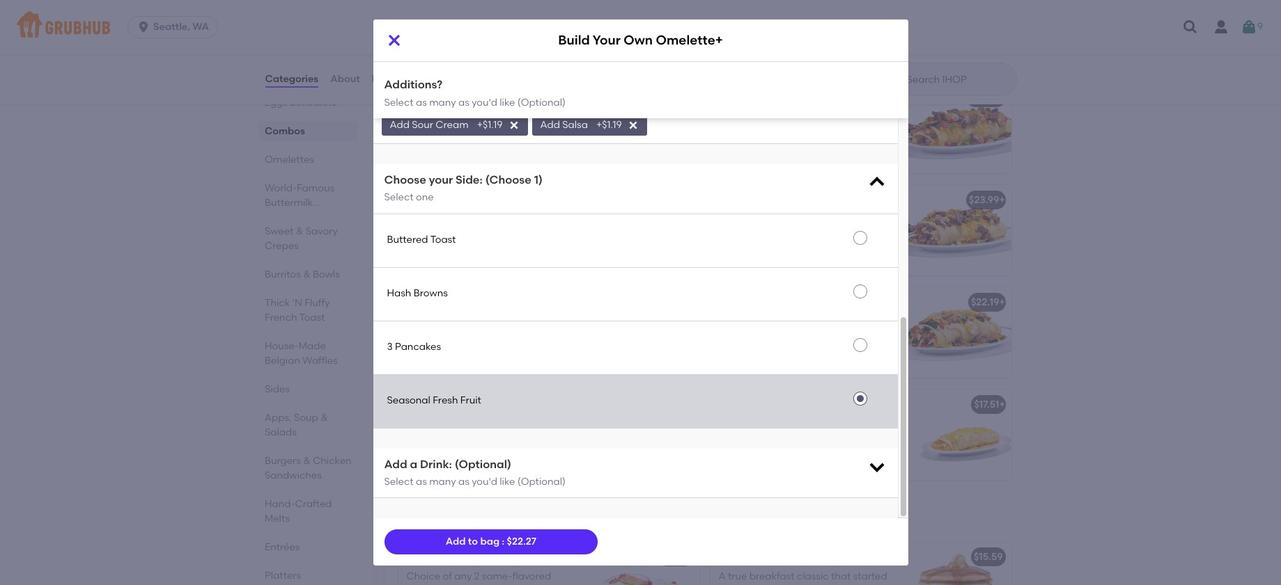 Task type: describe. For each thing, give the bounding box(es) containing it.
classic
[[797, 571, 829, 583]]

& left the bowls
[[303, 269, 310, 281]]

temptation
[[440, 297, 495, 308]]

fajita
[[448, 194, 476, 206]]

spicy poblano omelette
[[407, 92, 522, 104]]

poblano
[[435, 92, 475, 104]]

1 vertical spatial 2
[[514, 585, 519, 586]]

hand-
[[264, 499, 295, 511]]

fluffy
[[304, 298, 330, 309]]

1 horizontal spatial and
[[776, 433, 794, 445]]

1 you'd from the top
[[472, 85, 497, 96]]

world- for world-famous pancake combo
[[407, 552, 439, 563]]

your
[[593, 32, 621, 48]]

your up add
[[804, 447, 824, 459]]

+$1.19 for extra jack & cheddar
[[503, 12, 529, 24]]

choice of any 2 same-flavored pancakes, served with 2 eggs* you
[[407, 571, 579, 586]]

stack)
[[890, 552, 921, 563]]

cheese
[[618, 12, 654, 24]]

buttered toast
[[387, 234, 456, 246]]

by
[[744, 447, 756, 459]]

original
[[719, 552, 757, 563]]

1 vertical spatial free
[[477, 447, 495, 459]]

& inside cage-free egg white omelette with sautéed mushrooms, roasted cherry tomatoes, nut-free pesto & avocado. served with seasonal fresh fruit.
[[526, 447, 534, 459]]

choose your side:  (choose 1) select one
[[384, 173, 543, 204]]

cheese
[[719, 461, 753, 473]]

choose
[[384, 173, 426, 187]]

colorado omelette image
[[907, 185, 1011, 276]]

+ for chicken fajita omelette
[[1000, 194, 1005, 206]]

$23.99 for spicy poblano omelette
[[969, 92, 1000, 104]]

0 vertical spatial 2
[[474, 571, 480, 583]]

you'd inside add a drink: (optional) select as many as you'd like (optional)
[[472, 477, 497, 489]]

& inside 'world-famous buttermilk pancakes sweet & savory crepes'
[[296, 226, 303, 238]]

categories button
[[264, 54, 319, 105]]

world-famous pancake combo
[[407, 552, 559, 563]]

& right jack
[[442, 12, 450, 24]]

$23.99 for chicken fajita omelette
[[969, 194, 1000, 206]]

-
[[861, 552, 865, 563]]

world-famous pancake combo image
[[595, 542, 699, 586]]

eggs benedicts
[[264, 97, 337, 109]]

reviews
[[372, 73, 411, 85]]

select inside choose your side:  (choose 1) select one
[[384, 192, 414, 204]]

like inside add a drink: (optional) select as many as you'd like (optional)
[[500, 477, 515, 489]]

mushrooms,
[[448, 433, 506, 445]]

seattle,
[[153, 21, 190, 33]]

famous for world-famous buttermilk pancakes
[[445, 510, 503, 527]]

omelette
[[507, 419, 549, 431]]

original buttermilk pancakes - (full stack)
[[719, 552, 921, 563]]

belgian
[[264, 355, 300, 367]]

hash browns button
[[373, 268, 898, 321]]

cage-
[[407, 419, 437, 431]]

bacon
[[407, 297, 437, 308]]

white
[[492, 399, 520, 411]]

savory
[[305, 226, 337, 238]]

made
[[298, 341, 326, 353]]

world-famous buttermilk pancakes
[[395, 510, 659, 527]]

hash browns
[[387, 288, 448, 300]]

ingredients.
[[719, 475, 774, 487]]

seattle, wa
[[153, 21, 209, 33]]

sautéed
[[407, 433, 445, 445]]

+$1.19 for add salsa
[[596, 119, 622, 131]]

roasted
[[508, 433, 544, 445]]

entrées
[[264, 542, 300, 554]]

with inside choice of any 2 same-flavored pancakes, served with 2 eggs* you
[[492, 585, 511, 586]]

sour
[[412, 119, 433, 131]]

pancakes inside 3 pancakes button
[[395, 342, 441, 354]]

many inside add a drink: (optional) select as many as you'd like (optional)
[[429, 477, 456, 489]]

big steak omelette image
[[907, 83, 1011, 173]]

0 vertical spatial favorite
[[826, 447, 863, 459]]

egg
[[471, 399, 490, 411]]

$22.19
[[971, 297, 1000, 308]]

nut-
[[457, 447, 477, 459]]

0 vertical spatial free
[[437, 419, 456, 431]]

fresh
[[433, 395, 458, 407]]

:
[[502, 536, 505, 548]]

add sour cream
[[390, 119, 469, 131]]

choosing
[[758, 447, 801, 459]]

9
[[1258, 21, 1263, 33]]

chicken fajita omelette image
[[595, 185, 699, 276]]

add for a
[[384, 458, 407, 471]]

pesto veggie egg white omelette image
[[595, 390, 699, 480]]

main navigation navigation
[[0, 0, 1281, 54]]

2 horizontal spatial buttermilk
[[760, 552, 809, 563]]

reviews button
[[371, 54, 411, 105]]

toast inside the buttered toast "button"
[[430, 234, 456, 246]]

to
[[468, 536, 478, 548]]

1 select from the top
[[384, 85, 414, 96]]

famous inside 'world-famous buttermilk pancakes sweet & savory crepes'
[[296, 183, 334, 194]]

buttered
[[387, 234, 428, 246]]

chicken fajita omelette button
[[398, 185, 699, 276]]

avocado.
[[536, 447, 580, 459]]

about
[[330, 73, 360, 85]]

$23.99 + for chicken fajita omelette
[[969, 194, 1005, 206]]

it
[[719, 585, 725, 586]]

blend
[[656, 12, 683, 24]]

spicy poblano omelette image
[[595, 83, 699, 173]]

served
[[407, 461, 439, 473]]

apps,
[[264, 412, 291, 424]]

categories
[[265, 73, 319, 85]]

your right add
[[822, 461, 842, 473]]

spinach
[[719, 297, 758, 308]]

the only tools required are silverware... and your imagination. start by choosing your favorite cheese and then add your favorite ingredients.
[[719, 419, 881, 487]]

world- inside 'world-famous buttermilk pancakes sweet & savory crepes'
[[264, 183, 296, 194]]

breakfast
[[749, 571, 795, 583]]

apps, soup & salads
[[264, 412, 328, 439]]

omelette for chicken fajita omelette
[[478, 194, 523, 206]]

all.
[[727, 585, 741, 586]]

$15.59
[[974, 552, 1003, 563]]

3 pancakes button
[[373, 322, 898, 375]]

cherry
[[547, 433, 577, 445]]

pancakes up that
[[811, 552, 858, 563]]

toast inside thick 'n fluffy french toast
[[299, 312, 325, 324]]

0 horizontal spatial omelettes
[[264, 154, 314, 166]]

a
[[410, 458, 417, 471]]

hand-crafted melts
[[264, 499, 332, 525]]

(choose
[[485, 173, 531, 187]]

sides
[[264, 384, 289, 396]]

build
[[558, 32, 590, 48]]

crepes
[[264, 240, 299, 252]]

about button
[[330, 54, 361, 105]]

$17.51
[[974, 399, 1000, 411]]

hash
[[387, 288, 411, 300]]

add for sour
[[390, 119, 410, 131]]

five
[[763, 585, 779, 586]]

veggie
[[436, 399, 469, 411]]

& right spinach
[[760, 297, 768, 308]]

0 horizontal spatial with
[[442, 461, 461, 473]]

original buttermilk pancakes - (full stack) image
[[907, 542, 1011, 586]]

+ for bacon temptation omelette
[[1000, 297, 1005, 308]]

2 many from the top
[[429, 97, 456, 108]]

1 additions? from the top
[[384, 66, 443, 79]]

burritos & bowls
[[264, 269, 340, 281]]

silverware...
[[719, 433, 773, 445]]

omelette up omelette at the bottom
[[523, 399, 567, 411]]



Task type: locate. For each thing, give the bounding box(es) containing it.
jack
[[417, 12, 440, 24]]

with down "nut-"
[[442, 461, 461, 473]]

and up choosing
[[776, 433, 794, 445]]

2 down flavored
[[514, 585, 519, 586]]

1 horizontal spatial free
[[477, 447, 495, 459]]

add for to
[[446, 536, 466, 548]]

0 horizontal spatial 2
[[474, 571, 480, 583]]

4 select from the top
[[384, 477, 414, 489]]

build your own omelette+ image
[[907, 390, 1011, 480]]

add to bag : $22.27
[[446, 536, 536, 548]]

toast right 'buttered'
[[430, 234, 456, 246]]

chicken
[[407, 194, 446, 206], [313, 456, 351, 468]]

2 extra from the left
[[566, 12, 591, 24]]

buttermilk up breakfast
[[760, 552, 809, 563]]

extra
[[390, 12, 414, 24], [566, 12, 591, 24]]

0 horizontal spatial chicken
[[313, 456, 351, 468]]

1 extra from the left
[[390, 12, 414, 24]]

buttermilk inside 'world-famous buttermilk pancakes sweet & savory crepes'
[[264, 197, 313, 209]]

omelette right temptation
[[497, 297, 542, 308]]

pancakes
[[264, 212, 310, 224], [395, 342, 441, 354], [586, 510, 659, 527], [811, 552, 858, 563]]

crafted
[[295, 499, 332, 511]]

toast
[[430, 234, 456, 246], [299, 312, 325, 324]]

cheddar
[[452, 12, 495, 24]]

chicken down choose
[[407, 194, 446, 206]]

pancake
[[479, 552, 521, 563]]

1 vertical spatial favorite
[[844, 461, 881, 473]]

1 $23.99 + from the top
[[969, 92, 1005, 104]]

side:
[[456, 173, 483, 187]]

famous up savory on the left top of page
[[296, 183, 334, 194]]

svg image
[[534, 13, 545, 24], [1182, 19, 1199, 36], [1241, 19, 1258, 36], [137, 20, 151, 34], [386, 32, 402, 49], [508, 120, 519, 131]]

spinach & mushroom omelette image
[[907, 287, 1011, 378]]

+$1.19 down spicy poblano omelette
[[477, 119, 503, 131]]

chicken inside button
[[407, 194, 446, 206]]

0 vertical spatial and
[[776, 433, 794, 445]]

& down roasted in the left bottom of the page
[[526, 447, 534, 459]]

1 horizontal spatial chicken
[[407, 194, 446, 206]]

only
[[739, 419, 758, 431]]

chicken up sandwiches
[[313, 456, 351, 468]]

omelette right mushroom
[[823, 297, 868, 308]]

+ for pesto veggie egg white omelette
[[1000, 399, 1005, 411]]

+ for spicy poblano omelette
[[1000, 92, 1005, 104]]

select
[[384, 85, 414, 96], [384, 97, 414, 108], [384, 192, 414, 204], [384, 477, 414, 489]]

world- up sweet
[[264, 183, 296, 194]]

3 many from the top
[[429, 477, 456, 489]]

burritos
[[264, 269, 301, 281]]

omelette down (choose
[[478, 194, 523, 206]]

sandwiches
[[264, 470, 321, 482]]

omelette for spicy poblano omelette
[[477, 92, 522, 104]]

4 + from the top
[[1000, 399, 1005, 411]]

add salsa
[[540, 119, 588, 131]]

fluffy,
[[811, 585, 837, 586]]

1 horizontal spatial of
[[782, 585, 791, 586]]

your up the one
[[429, 173, 453, 187]]

$23.99 + for spicy poblano omelette
[[969, 92, 1005, 104]]

add inside add a drink: (optional) select as many as you'd like (optional)
[[384, 458, 407, 471]]

1 vertical spatial omelettes
[[264, 154, 314, 166]]

0 vertical spatial $23.99
[[969, 92, 1000, 104]]

sweet
[[264, 226, 293, 238]]

cage-free egg white omelette with sautéed mushrooms, roasted cherry tomatoes, nut-free pesto & avocado. served with seasonal fresh fruit.
[[407, 419, 580, 473]]

2 like from the top
[[500, 97, 515, 108]]

&
[[442, 12, 450, 24], [296, 226, 303, 238], [303, 269, 310, 281], [760, 297, 768, 308], [320, 412, 328, 424], [526, 447, 534, 459], [303, 456, 310, 468]]

drink:
[[420, 458, 452, 471]]

white
[[479, 419, 504, 431]]

0 horizontal spatial and
[[755, 461, 774, 473]]

1 many from the top
[[429, 85, 456, 96]]

bacon temptation omelette image
[[595, 287, 699, 378]]

svg image inside seattle, wa button
[[137, 20, 151, 34]]

a true breakfast classic that started it all. get five of our fluffy, world
[[719, 571, 891, 586]]

& inside burgers & chicken sandwiches
[[303, 456, 310, 468]]

are
[[828, 419, 844, 431]]

1 horizontal spatial buttermilk
[[506, 510, 583, 527]]

1 + from the top
[[1000, 92, 1005, 104]]

buttermilk for world-famous buttermilk pancakes
[[506, 510, 583, 527]]

free up seasonal
[[477, 447, 495, 459]]

extra four-cheese blend
[[566, 12, 683, 24]]

select up the sour
[[384, 85, 414, 96]]

a
[[719, 571, 726, 583]]

of inside choice of any 2 same-flavored pancakes, served with 2 eggs* you
[[443, 571, 452, 583]]

add left 'to'
[[446, 536, 466, 548]]

add for salsa
[[540, 119, 560, 131]]

free down veggie
[[437, 419, 456, 431]]

eggs
[[264, 97, 287, 109]]

chicken inside burgers & chicken sandwiches
[[313, 456, 351, 468]]

world- up choice
[[407, 552, 439, 563]]

thick
[[264, 298, 290, 309]]

2 vertical spatial world-
[[407, 552, 439, 563]]

1 horizontal spatial toast
[[430, 234, 456, 246]]

0 vertical spatial buttermilk
[[264, 197, 313, 209]]

extra for extra four-cheese blend
[[566, 12, 591, 24]]

select down reviews
[[384, 97, 414, 108]]

bag
[[480, 536, 500, 548]]

$20.99
[[660, 552, 691, 563]]

1 vertical spatial famous
[[445, 510, 503, 527]]

with up cherry
[[552, 419, 572, 431]]

of inside a true breakfast classic that started it all. get five of our fluffy, world
[[782, 585, 791, 586]]

buttermilk for world-famous buttermilk pancakes sweet & savory crepes
[[264, 197, 313, 209]]

with
[[552, 419, 572, 431], [442, 461, 461, 473], [492, 585, 511, 586]]

pancakes up sweet
[[264, 212, 310, 224]]

you'd
[[472, 85, 497, 96], [472, 97, 497, 108], [472, 477, 497, 489]]

buttermilk up $22.27
[[506, 510, 583, 527]]

pesto
[[497, 447, 524, 459]]

the
[[719, 419, 736, 431]]

2 + from the top
[[1000, 194, 1005, 206]]

extra up build
[[566, 12, 591, 24]]

3 like from the top
[[500, 477, 515, 489]]

+$1.19 right 'salsa'
[[596, 119, 622, 131]]

0 horizontal spatial extra
[[390, 12, 414, 24]]

own
[[624, 32, 653, 48]]

svg image
[[723, 13, 734, 24], [628, 120, 639, 131], [867, 173, 887, 192], [867, 458, 887, 477]]

omelette for bacon temptation omelette
[[497, 297, 542, 308]]

0 horizontal spatial toast
[[299, 312, 325, 324]]

famous up 'to'
[[445, 510, 503, 527]]

+$1.19 right cheddar
[[503, 12, 529, 24]]

2 up the served in the bottom left of the page
[[474, 571, 480, 583]]

and
[[776, 433, 794, 445], [755, 461, 774, 473]]

then
[[776, 461, 798, 473]]

omelette inside button
[[478, 194, 523, 206]]

1 vertical spatial buttermilk
[[506, 510, 583, 527]]

(full
[[867, 552, 887, 563]]

fruit
[[460, 395, 481, 407]]

0 vertical spatial of
[[443, 571, 452, 583]]

seattle, wa button
[[128, 16, 224, 38]]

3 you'd from the top
[[472, 477, 497, 489]]

mushroom
[[770, 297, 820, 308]]

3 select from the top
[[384, 192, 414, 204]]

bowls
[[313, 269, 340, 281]]

avocado toast image
[[595, 0, 699, 21]]

free
[[437, 419, 456, 431], [477, 447, 495, 459]]

& right soup
[[320, 412, 328, 424]]

0 horizontal spatial of
[[443, 571, 452, 583]]

with down "same-"
[[492, 585, 511, 586]]

and down by
[[755, 461, 774, 473]]

1 vertical spatial $23.99 +
[[969, 194, 1005, 206]]

add
[[390, 119, 410, 131], [540, 119, 560, 131], [384, 458, 407, 471], [446, 536, 466, 548]]

famous up any on the left bottom of the page
[[439, 552, 477, 563]]

pancakes up world-famous pancake combo image
[[586, 510, 659, 527]]

2 vertical spatial with
[[492, 585, 511, 586]]

add
[[800, 461, 819, 473]]

0 horizontal spatial buttermilk
[[264, 197, 313, 209]]

add left the sour
[[390, 119, 410, 131]]

1 horizontal spatial 2
[[514, 585, 519, 586]]

add left a
[[384, 458, 407, 471]]

buttered toast button
[[373, 214, 898, 267]]

extra for extra jack & cheddar
[[390, 12, 414, 24]]

& inside apps, soup & salads
[[320, 412, 328, 424]]

add left 'salsa'
[[540, 119, 560, 131]]

svg image inside 9 button
[[1241, 19, 1258, 36]]

1 $23.99 from the top
[[969, 92, 1000, 104]]

toast down fluffy
[[299, 312, 325, 324]]

as
[[416, 85, 427, 96], [458, 85, 469, 96], [416, 97, 427, 108], [458, 97, 469, 108], [416, 477, 427, 489], [458, 477, 469, 489]]

'n
[[292, 298, 302, 309]]

seasonal
[[464, 461, 506, 473]]

famous for world-famous pancake combo
[[439, 552, 477, 563]]

1 vertical spatial world-
[[395, 510, 445, 527]]

3 + from the top
[[1000, 297, 1005, 308]]

& up sandwiches
[[303, 456, 310, 468]]

0 vertical spatial chicken
[[407, 194, 446, 206]]

omelette+
[[656, 32, 723, 48]]

1 vertical spatial toast
[[299, 312, 325, 324]]

pancakes,
[[407, 585, 455, 586]]

additions? select as many as you'd like (optional)
[[384, 66, 566, 96], [384, 78, 566, 108]]

pancakes inside 'world-famous buttermilk pancakes sweet & savory crepes'
[[264, 212, 310, 224]]

any
[[454, 571, 472, 583]]

2 additions? from the top
[[384, 78, 443, 91]]

2 additions? select as many as you'd like (optional) from the top
[[384, 78, 566, 108]]

0 vertical spatial $23.99 +
[[969, 92, 1005, 104]]

omelette right poblano
[[477, 92, 522, 104]]

(optional)
[[518, 85, 566, 96], [518, 97, 566, 108], [455, 458, 511, 471], [518, 477, 566, 489]]

bacon temptation omelette button
[[398, 287, 699, 378]]

buttermilk up sweet
[[264, 197, 313, 209]]

2 $23.99 from the top
[[969, 194, 1000, 206]]

2 vertical spatial buttermilk
[[760, 552, 809, 563]]

spicy
[[407, 92, 433, 104]]

2 vertical spatial famous
[[439, 552, 477, 563]]

select down choose
[[384, 192, 414, 204]]

2 select from the top
[[384, 97, 414, 108]]

world- for world-famous buttermilk pancakes
[[395, 510, 445, 527]]

one
[[416, 192, 434, 204]]

1 horizontal spatial extra
[[566, 12, 591, 24]]

many
[[429, 85, 456, 96], [429, 97, 456, 108], [429, 477, 456, 489]]

seasonal
[[387, 395, 430, 407]]

1 horizontal spatial with
[[492, 585, 511, 586]]

1 vertical spatial of
[[782, 585, 791, 586]]

buttermilk
[[264, 197, 313, 209], [506, 510, 583, 527], [760, 552, 809, 563]]

chicken fajita omelette
[[407, 194, 523, 206]]

+$1.19 for extra four-cheese blend
[[691, 12, 717, 24]]

1 like from the top
[[500, 85, 515, 96]]

select inside add a drink: (optional) select as many as you'd like (optional)
[[384, 477, 414, 489]]

salsa
[[562, 119, 588, 131]]

get
[[743, 585, 761, 586]]

omelettes down jack
[[395, 50, 471, 67]]

seasonal fresh fruit
[[387, 395, 481, 407]]

extra left jack
[[390, 12, 414, 24]]

pancakes right 3
[[395, 342, 441, 354]]

0 vertical spatial with
[[552, 419, 572, 431]]

0 vertical spatial famous
[[296, 183, 334, 194]]

your inside choose your side:  (choose 1) select one
[[429, 173, 453, 187]]

1 vertical spatial with
[[442, 461, 461, 473]]

& right sweet
[[296, 226, 303, 238]]

2 horizontal spatial with
[[552, 419, 572, 431]]

1 vertical spatial $23.99
[[969, 194, 1000, 206]]

2 $23.99 + from the top
[[969, 194, 1005, 206]]

0 horizontal spatial free
[[437, 419, 456, 431]]

of left any on the left bottom of the page
[[443, 571, 452, 583]]

omelettes down combos
[[264, 154, 314, 166]]

build your own omelette+
[[558, 32, 723, 48]]

1 additions? select as many as you'd like (optional) from the top
[[384, 66, 566, 96]]

0 vertical spatial toast
[[430, 234, 456, 246]]

2 you'd from the top
[[472, 97, 497, 108]]

our
[[793, 585, 809, 586]]

house-
[[264, 341, 298, 353]]

1 vertical spatial and
[[755, 461, 774, 473]]

world- down served
[[395, 510, 445, 527]]

+$1.19
[[503, 12, 529, 24], [691, 12, 717, 24], [477, 119, 503, 131], [596, 119, 622, 131]]

of left the our at the bottom right of page
[[782, 585, 791, 586]]

0 vertical spatial world-
[[264, 183, 296, 194]]

your down 'required'
[[797, 433, 817, 445]]

fruit.
[[534, 461, 555, 473]]

1 vertical spatial chicken
[[313, 456, 351, 468]]

Search IHOP search field
[[905, 73, 1012, 86]]

+$1.19 up omelette+
[[691, 12, 717, 24]]

+$1.19 for add sour cream
[[477, 119, 503, 131]]

select down a
[[384, 477, 414, 489]]

0 vertical spatial omelettes
[[395, 50, 471, 67]]

world-
[[264, 183, 296, 194], [395, 510, 445, 527], [407, 552, 439, 563]]

omelettes
[[395, 50, 471, 67], [264, 154, 314, 166]]

1 horizontal spatial omelettes
[[395, 50, 471, 67]]



Task type: vqa. For each thing, say whether or not it's contained in the screenshot.
Temptation at the bottom left of page
yes



